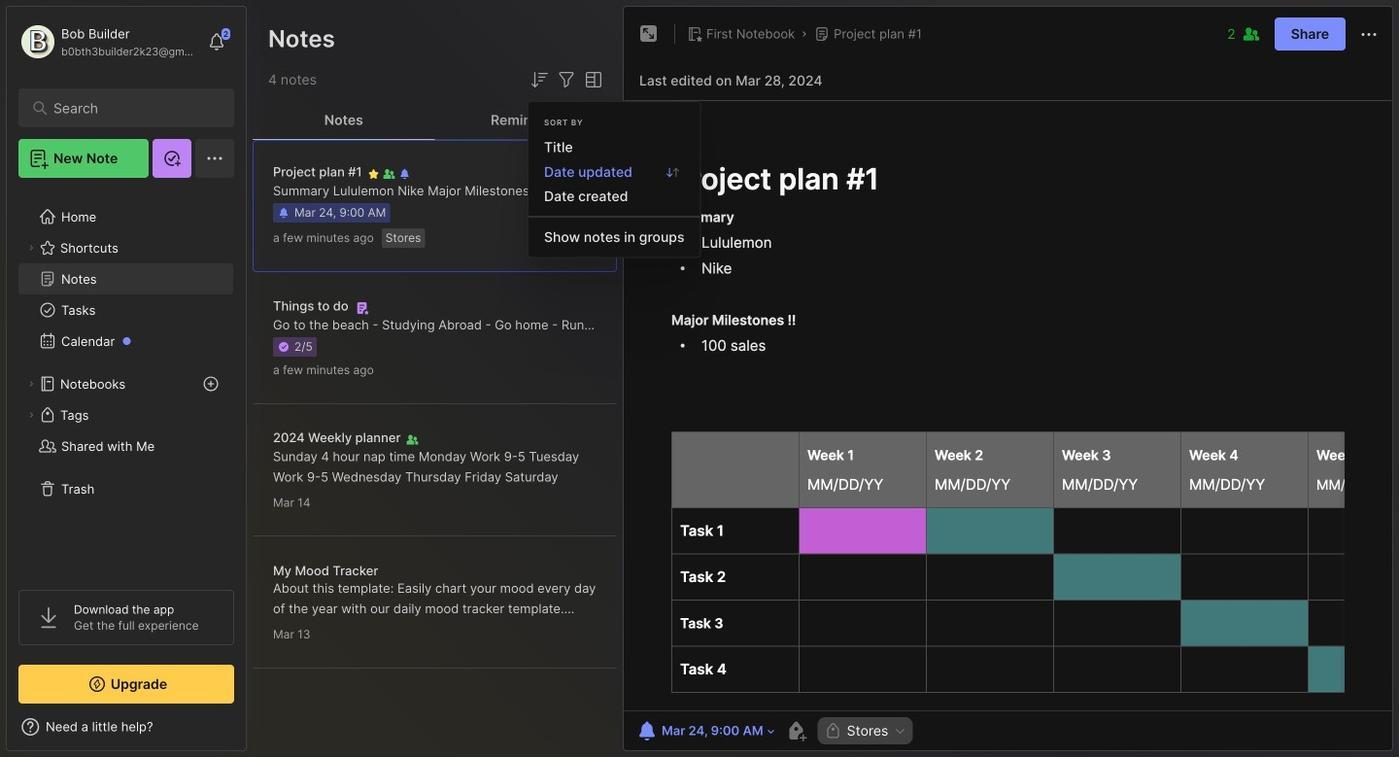 Task type: vqa. For each thing, say whether or not it's contained in the screenshot.
DIALOG
no



Task type: describe. For each thing, give the bounding box(es) containing it.
Stores Tag actions field
[[889, 724, 907, 738]]

tree inside main element
[[7, 190, 246, 573]]

more actions image
[[1358, 23, 1381, 46]]

Search text field
[[53, 99, 209, 118]]

View options field
[[578, 68, 606, 91]]

Account field
[[18, 22, 198, 61]]

note window element
[[623, 6, 1394, 756]]

expand note image
[[638, 22, 661, 46]]

Sort options field
[[528, 68, 551, 91]]

expand tags image
[[25, 409, 37, 421]]

More actions field
[[1358, 22, 1381, 46]]

click to collapse image
[[245, 721, 260, 745]]



Task type: locate. For each thing, give the bounding box(es) containing it.
tree
[[7, 190, 246, 573]]

Edit reminder field
[[634, 717, 777, 745]]

dropdown list menu
[[529, 135, 700, 250]]

none search field inside main element
[[53, 96, 209, 120]]

add tag image
[[785, 719, 808, 743]]

expand notebooks image
[[25, 378, 37, 390]]

main element
[[0, 0, 253, 757]]

None search field
[[53, 96, 209, 120]]

Note Editor text field
[[624, 100, 1393, 711]]

add filters image
[[555, 68, 578, 91]]

WHAT'S NEW field
[[7, 712, 246, 743]]

Add filters field
[[555, 68, 578, 91]]

tab list
[[253, 101, 617, 140]]



